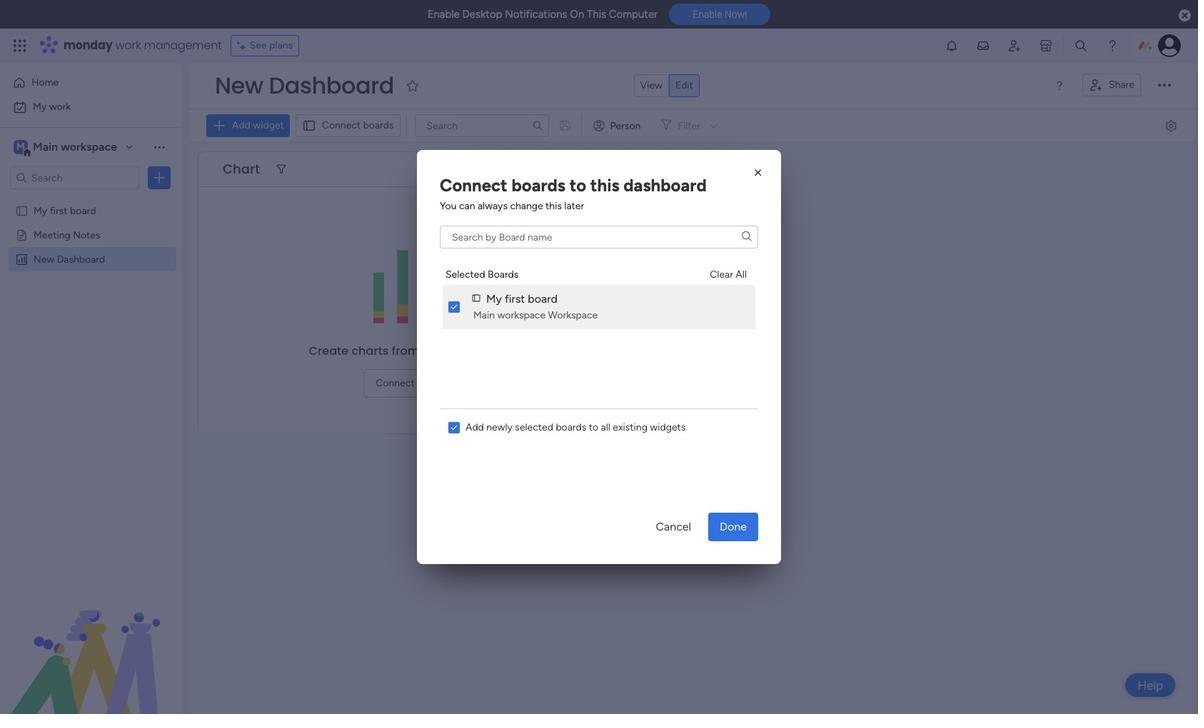 Task type: vqa. For each thing, say whether or not it's contained in the screenshot.
"Add widget"
yes



Task type: locate. For each thing, give the bounding box(es) containing it.
main right workspace image
[[33, 140, 58, 154]]

my first board
[[34, 204, 96, 216], [486, 292, 558, 305]]

see plans button
[[231, 35, 299, 56]]

1 vertical spatial public board image
[[15, 228, 29, 241]]

2 vertical spatial connect
[[376, 377, 415, 389]]

0 vertical spatial board
[[70, 204, 96, 216]]

0 horizontal spatial main
[[33, 140, 58, 154]]

workspace up at
[[498, 309, 546, 321]]

1 vertical spatial board
[[528, 292, 558, 305]]

1 vertical spatial connect
[[440, 175, 508, 196]]

connect up can
[[440, 175, 508, 196]]

connect down "from"
[[376, 377, 415, 389]]

new right public dashboard image
[[34, 253, 54, 265]]

0 vertical spatial my
[[33, 101, 47, 113]]

workspace for main workspace
[[61, 140, 117, 154]]

0 vertical spatial work
[[115, 37, 141, 54]]

2 public board image from the top
[[15, 228, 29, 241]]

2 vertical spatial to
[[589, 421, 599, 434]]

to
[[570, 175, 587, 196], [450, 377, 460, 389], [589, 421, 599, 434]]

0 vertical spatial this
[[591, 175, 620, 196]]

boards
[[488, 269, 519, 281]]

workspace
[[548, 309, 598, 321]]

my first board up main workspace workspace
[[486, 292, 558, 305]]

1 horizontal spatial add
[[466, 421, 484, 434]]

0 vertical spatial add
[[232, 119, 251, 131]]

my down the 'boards'
[[486, 292, 502, 305]]

main
[[33, 140, 58, 154], [474, 309, 495, 321]]

list box
[[0, 195, 182, 464]]

New Dashboard field
[[211, 69, 398, 101]]

notifications image
[[945, 39, 959, 53]]

dashboard up the connect boards popup button
[[269, 69, 394, 101]]

all
[[601, 421, 611, 434]]

first up meeting
[[50, 204, 68, 216]]

Search by Board name search field
[[440, 226, 759, 249]]

add left newly
[[466, 421, 484, 434]]

filter button
[[655, 114, 723, 137]]

first up main workspace workspace
[[505, 292, 525, 305]]

0 vertical spatial connect
[[322, 119, 361, 131]]

my down home
[[33, 101, 47, 113]]

workspace selection element
[[14, 139, 119, 157]]

board up main workspace workspace
[[528, 292, 558, 305]]

dashboard
[[269, 69, 394, 101], [57, 253, 105, 265]]

to left the all
[[589, 421, 599, 434]]

0 horizontal spatial enable
[[428, 8, 460, 21]]

to inside button
[[450, 377, 460, 389]]

option
[[0, 198, 182, 200]]

person button
[[588, 114, 650, 137]]

1 vertical spatial work
[[49, 101, 71, 113]]

0 vertical spatial public board image
[[15, 204, 29, 217]]

connect for this
[[440, 175, 508, 196]]

boards
[[363, 119, 394, 131], [512, 175, 566, 196], [468, 343, 510, 359], [417, 377, 448, 389], [556, 421, 587, 434]]

0 horizontal spatial my first board
[[34, 204, 96, 216]]

connect boards to this dashboard you can always change this later
[[440, 175, 707, 212]]

1 horizontal spatial main
[[474, 309, 495, 321]]

1 horizontal spatial first
[[505, 292, 525, 305]]

0 vertical spatial main
[[33, 140, 58, 154]]

my
[[33, 101, 47, 113], [34, 204, 47, 216], [486, 292, 502, 305]]

workspace
[[61, 140, 117, 154], [498, 309, 546, 321]]

connect boards button
[[296, 114, 400, 137]]

dashboard down notes
[[57, 253, 105, 265]]

connect boards to get started
[[376, 377, 512, 389]]

1 vertical spatial my
[[34, 204, 47, 216]]

enable for enable now!
[[693, 9, 723, 20]]

workspace up search in workspace field
[[61, 140, 117, 154]]

0 horizontal spatial this
[[546, 200, 562, 212]]

this left later
[[546, 200, 562, 212]]

management
[[144, 37, 222, 54]]

1 horizontal spatial board
[[528, 292, 558, 305]]

add
[[232, 119, 251, 131], [466, 421, 484, 434]]

add widget
[[232, 119, 284, 131]]

0 horizontal spatial add
[[232, 119, 251, 131]]

clear all
[[710, 268, 747, 280]]

notifications
[[505, 8, 568, 21]]

main workspace
[[33, 140, 117, 154]]

1 vertical spatial this
[[546, 200, 562, 212]]

1 vertical spatial my first board
[[486, 292, 558, 305]]

add for add newly selected boards to all existing widgets
[[466, 421, 484, 434]]

0 vertical spatial workspace
[[61, 140, 117, 154]]

help
[[1138, 678, 1164, 693]]

0 horizontal spatial new dashboard
[[34, 253, 105, 265]]

main inside workspace selection element
[[33, 140, 58, 154]]

workspace for main workspace workspace
[[498, 309, 546, 321]]

to inside the connect boards to this dashboard you can always change this later
[[570, 175, 587, 196]]

clear all button
[[704, 263, 753, 286]]

connect inside the connect boards to this dashboard you can always change this later
[[440, 175, 508, 196]]

1 vertical spatial workspace
[[498, 309, 546, 321]]

selected boards
[[446, 269, 519, 281]]

work down home
[[49, 101, 71, 113]]

1 horizontal spatial new dashboard
[[215, 69, 394, 101]]

work right the monday
[[115, 37, 141, 54]]

new dashboard banner
[[189, 63, 1199, 143]]

1 vertical spatial main
[[474, 309, 495, 321]]

connect
[[322, 119, 361, 131], [440, 175, 508, 196], [376, 377, 415, 389]]

2 horizontal spatial connect
[[440, 175, 508, 196]]

1 vertical spatial first
[[505, 292, 525, 305]]

main inside my first board list box
[[474, 309, 495, 321]]

boards inside button
[[417, 377, 448, 389]]

1 horizontal spatial dashboard
[[269, 69, 394, 101]]

2 horizontal spatial to
[[589, 421, 599, 434]]

enable desktop notifications on this computer
[[428, 8, 658, 21]]

connect down new dashboard field
[[322, 119, 361, 131]]

lottie animation element
[[0, 570, 182, 714]]

work
[[115, 37, 141, 54], [49, 101, 71, 113]]

0 horizontal spatial dashboard
[[57, 253, 105, 265]]

1 horizontal spatial workspace
[[498, 309, 546, 321]]

0 horizontal spatial work
[[49, 101, 71, 113]]

close image
[[751, 166, 766, 180]]

cancel
[[656, 520, 692, 534]]

to up later
[[570, 175, 587, 196]]

this
[[591, 175, 620, 196], [546, 200, 562, 212]]

boards for connect boards
[[363, 119, 394, 131]]

1 vertical spatial dashboard
[[57, 253, 105, 265]]

enable left now!
[[693, 9, 723, 20]]

None search field
[[415, 114, 549, 137], [440, 226, 759, 249], [415, 114, 549, 137], [440, 226, 759, 249]]

1 public board image from the top
[[15, 204, 29, 217]]

new dashboard down plans
[[215, 69, 394, 101]]

invite members image
[[1008, 39, 1022, 53]]

you
[[440, 200, 457, 212]]

dashboard inside new dashboard banner
[[269, 69, 394, 101]]

connect boards to get started button
[[364, 369, 524, 398]]

view button
[[634, 74, 669, 97]]

add left widget
[[232, 119, 251, 131]]

add inside popup button
[[232, 119, 251, 131]]

connect inside button
[[376, 377, 415, 389]]

0 vertical spatial dashboard
[[269, 69, 394, 101]]

monday
[[64, 37, 113, 54]]

create charts from several boards at a glance
[[309, 343, 579, 359]]

board inside list box
[[528, 292, 558, 305]]

enable
[[428, 8, 460, 21], [693, 9, 723, 20]]

kendall parks image
[[1159, 34, 1181, 57]]

0 vertical spatial new
[[215, 69, 263, 101]]

new dashboard down 'meeting notes' in the left top of the page
[[34, 253, 105, 265]]

1 horizontal spatial to
[[570, 175, 587, 196]]

1 horizontal spatial new
[[215, 69, 263, 101]]

my up meeting
[[34, 204, 47, 216]]

enable inside button
[[693, 9, 723, 20]]

meeting
[[34, 229, 71, 241]]

1 horizontal spatial my first board
[[486, 292, 558, 305]]

connect inside popup button
[[322, 119, 361, 131]]

1 vertical spatial new
[[34, 253, 54, 265]]

boards inside the connect boards to this dashboard you can always change this later
[[512, 175, 566, 196]]

first
[[50, 204, 68, 216], [505, 292, 525, 305]]

1 horizontal spatial connect
[[376, 377, 415, 389]]

boards inside popup button
[[363, 119, 394, 131]]

newly
[[487, 421, 513, 434]]

started
[[480, 377, 512, 389]]

0 horizontal spatial workspace
[[61, 140, 117, 154]]

done
[[720, 520, 747, 534]]

lottie animation image
[[0, 570, 182, 714]]

1 vertical spatial add
[[466, 421, 484, 434]]

search image
[[742, 232, 752, 242]]

0 horizontal spatial connect
[[322, 119, 361, 131]]

view
[[640, 79, 663, 91]]

workspace inside my first board list box
[[498, 309, 546, 321]]

new dashboard
[[215, 69, 394, 101], [34, 253, 105, 265]]

new inside new dashboard banner
[[215, 69, 263, 101]]

new dashboard inside banner
[[215, 69, 394, 101]]

to left get
[[450, 377, 460, 389]]

1 vertical spatial to
[[450, 377, 460, 389]]

create
[[309, 343, 349, 359]]

new dashboard inside list box
[[34, 253, 105, 265]]

home option
[[9, 71, 174, 94]]

1 horizontal spatial enable
[[693, 9, 723, 20]]

a
[[528, 343, 536, 359]]

now!
[[725, 9, 747, 20]]

this up "search by board name" search box
[[591, 175, 620, 196]]

Search in workspace field
[[30, 170, 119, 186]]

0 horizontal spatial board
[[70, 204, 96, 216]]

board up notes
[[70, 204, 96, 216]]

my work
[[33, 101, 71, 113]]

my first board up 'meeting notes' in the left top of the page
[[34, 204, 96, 216]]

0 vertical spatial my first board
[[34, 204, 96, 216]]

0 horizontal spatial to
[[450, 377, 460, 389]]

main down the selected boards
[[474, 309, 495, 321]]

0 vertical spatial new dashboard
[[215, 69, 394, 101]]

add newly selected boards to all existing widgets
[[466, 421, 686, 434]]

1 vertical spatial new dashboard
[[34, 253, 105, 265]]

board
[[70, 204, 96, 216], [528, 292, 558, 305]]

this
[[587, 8, 607, 21]]

0 horizontal spatial new
[[34, 253, 54, 265]]

0 vertical spatial first
[[50, 204, 68, 216]]

public board image
[[15, 204, 29, 217], [15, 228, 29, 241]]

to for get
[[450, 377, 460, 389]]

enable left desktop at the left of page
[[428, 8, 460, 21]]

dashboard
[[624, 175, 707, 196]]

2 vertical spatial my
[[486, 292, 502, 305]]

settings image
[[1164, 118, 1179, 133]]

my work link
[[9, 96, 174, 119]]

enable now! button
[[669, 4, 771, 25]]

charts
[[352, 343, 389, 359]]

new up add widget popup button
[[215, 69, 263, 101]]

1 horizontal spatial work
[[115, 37, 141, 54]]

update feed image
[[976, 39, 991, 53]]

work for monday
[[115, 37, 141, 54]]

on
[[570, 8, 585, 21]]

work inside option
[[49, 101, 71, 113]]

new
[[215, 69, 263, 101], [34, 253, 54, 265]]

0 vertical spatial to
[[570, 175, 587, 196]]

1 horizontal spatial this
[[591, 175, 620, 196]]



Task type: describe. For each thing, give the bounding box(es) containing it.
arrow down image
[[706, 117, 723, 134]]

enable now!
[[693, 9, 747, 20]]

help button
[[1126, 674, 1176, 697]]

meeting notes
[[34, 229, 100, 241]]

boards for connect boards to get started
[[417, 377, 448, 389]]

monday work management
[[64, 37, 222, 54]]

add widget button
[[206, 114, 290, 137]]

share
[[1109, 79, 1135, 91]]

my first board inside list box
[[486, 292, 558, 305]]

see plans
[[250, 39, 293, 51]]

connect boards to this dashboard heading
[[440, 173, 707, 199]]

chart
[[223, 160, 260, 178]]

work for my
[[49, 101, 71, 113]]

get
[[462, 377, 478, 389]]

boards for connect boards to this dashboard you can always change this later
[[512, 175, 566, 196]]

my first board inside list box
[[34, 204, 96, 216]]

workspace image
[[14, 139, 28, 155]]

main workspace workspace
[[474, 309, 598, 321]]

monday marketplace image
[[1039, 39, 1054, 53]]

filter
[[678, 120, 701, 132]]

add for add widget
[[232, 119, 251, 131]]

cancel button
[[645, 513, 703, 541]]

glance
[[539, 343, 579, 359]]

connect boards
[[322, 119, 394, 131]]

m
[[16, 141, 25, 153]]

home link
[[9, 71, 174, 94]]

widget
[[253, 119, 284, 131]]

plans
[[269, 39, 293, 51]]

desktop
[[463, 8, 503, 21]]

0 horizontal spatial first
[[50, 204, 68, 216]]

main for main workspace
[[33, 140, 58, 154]]

public board image for meeting notes
[[15, 228, 29, 241]]

home
[[31, 76, 59, 89]]

select product image
[[13, 39, 27, 53]]

to for this
[[570, 175, 587, 196]]

search everything image
[[1074, 39, 1089, 53]]

can
[[459, 200, 475, 212]]

my work option
[[9, 96, 174, 119]]

at
[[513, 343, 525, 359]]

Filter dashboard by text search field
[[415, 114, 549, 137]]

enable for enable desktop notifications on this computer
[[428, 8, 460, 21]]

change
[[510, 200, 543, 212]]

existing
[[613, 421, 648, 434]]

computer
[[609, 8, 658, 21]]

search image
[[532, 120, 543, 131]]

person
[[610, 120, 641, 132]]

my inside option
[[33, 101, 47, 113]]

my inside list box
[[486, 292, 502, 305]]

always
[[478, 200, 508, 212]]

connect for get
[[376, 377, 415, 389]]

selected boards heading
[[446, 267, 519, 282]]

Chart field
[[219, 160, 264, 179]]

public board image for my first board
[[15, 204, 29, 217]]

from
[[392, 343, 420, 359]]

share button
[[1083, 74, 1142, 96]]

clear
[[710, 268, 734, 280]]

dapulse close image
[[1179, 9, 1192, 23]]

later
[[565, 200, 584, 212]]

see
[[250, 39, 267, 51]]

first inside list box
[[505, 292, 525, 305]]

several
[[423, 343, 465, 359]]

selected
[[446, 269, 485, 281]]

main for main workspace workspace
[[474, 309, 495, 321]]

notes
[[73, 229, 100, 241]]

all
[[736, 268, 747, 280]]

my first board list box
[[440, 254, 759, 330]]

add to favorites image
[[406, 78, 420, 93]]

list box containing my first board
[[0, 195, 182, 464]]

help image
[[1106, 39, 1120, 53]]

done button
[[709, 513, 759, 541]]

widgets
[[650, 421, 686, 434]]

dashboard inside list box
[[57, 253, 105, 265]]

selected
[[515, 421, 554, 434]]

public dashboard image
[[15, 252, 29, 266]]



